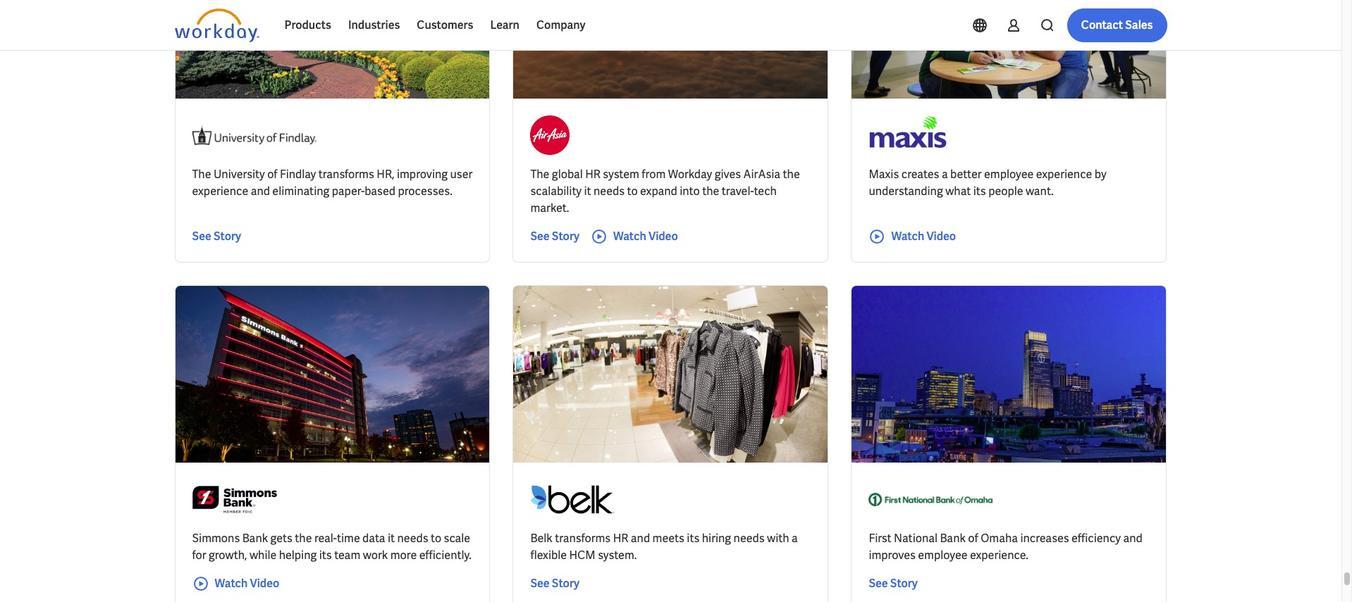 Task type: locate. For each thing, give the bounding box(es) containing it.
1 horizontal spatial bank
[[940, 532, 966, 547]]

to up 'efficiently.'
[[431, 532, 441, 547]]

hr
[[585, 167, 601, 182], [613, 532, 628, 547]]

0 horizontal spatial experience
[[192, 184, 248, 199]]

1 horizontal spatial watch
[[613, 229, 646, 244]]

1 horizontal spatial the
[[530, 167, 549, 182]]

of
[[267, 167, 277, 182], [968, 532, 978, 547]]

see story for first national bank of omaha increases efficiency and improves employee experience.
[[869, 577, 918, 592]]

experience
[[1036, 167, 1092, 182], [192, 184, 248, 199]]

1 vertical spatial transforms
[[555, 532, 611, 547]]

of inside first national bank of omaha increases efficiency and improves employee experience.
[[968, 532, 978, 547]]

1 vertical spatial a
[[792, 532, 798, 547]]

employee up people
[[984, 167, 1034, 182]]

employee down national
[[918, 549, 968, 563]]

processes.
[[398, 184, 452, 199]]

to down system
[[627, 184, 638, 199]]

findlay
[[280, 167, 316, 182]]

video down while
[[250, 577, 279, 592]]

needs inside the global hr system from workday gives airasia the scalability it needs to expand into the travel-tech market.
[[594, 184, 625, 199]]

1 horizontal spatial of
[[968, 532, 978, 547]]

gives
[[715, 167, 741, 182]]

belk
[[530, 532, 553, 547]]

hr for and
[[613, 532, 628, 547]]

belk transforms hr and meets its hiring needs with a flexible hcm system.
[[530, 532, 798, 563]]

0 horizontal spatial watch video
[[215, 577, 279, 592]]

a left better
[[942, 167, 948, 182]]

company button
[[528, 8, 594, 42]]

0 vertical spatial its
[[973, 184, 986, 199]]

watch video down expand
[[613, 229, 678, 244]]

1 vertical spatial hr
[[613, 532, 628, 547]]

transforms up hcm
[[555, 532, 611, 547]]

1 vertical spatial it
[[388, 532, 395, 547]]

story down hcm
[[552, 577, 579, 592]]

story down improves
[[890, 577, 918, 592]]

video for maxis creates a better employee experience by understanding what its people want.
[[927, 229, 956, 244]]

efficiency
[[1072, 532, 1121, 547]]

watch video down understanding
[[891, 229, 956, 244]]

the for the global hr system from workday gives airasia the scalability it needs to expand into the travel-tech market.
[[530, 167, 549, 182]]

2 horizontal spatial the
[[783, 167, 800, 182]]

see story link down market.
[[530, 229, 579, 246]]

see story for the university of findlay transforms hr, improving user experience and eliminating paper-based processes.
[[192, 229, 241, 244]]

1 horizontal spatial a
[[942, 167, 948, 182]]

needs down system
[[594, 184, 625, 199]]

0 horizontal spatial employee
[[918, 549, 968, 563]]

0 vertical spatial experience
[[1036, 167, 1092, 182]]

transforms
[[319, 167, 374, 182], [555, 532, 611, 547]]

its left hiring
[[687, 532, 700, 547]]

1 horizontal spatial hr
[[613, 532, 628, 547]]

see story link down university
[[192, 229, 241, 246]]

its
[[973, 184, 986, 199], [687, 532, 700, 547], [319, 549, 332, 563]]

see story link down flexible
[[530, 576, 579, 593]]

2 horizontal spatial watch video link
[[869, 229, 956, 246]]

maxis
[[869, 167, 899, 182]]

scalability
[[530, 184, 582, 199]]

flexible
[[530, 549, 567, 563]]

the left university
[[192, 167, 211, 182]]

industry button
[[249, 8, 326, 36]]

0 horizontal spatial bank
[[242, 532, 268, 547]]

team
[[334, 549, 360, 563]]

and left meets
[[631, 532, 650, 547]]

watch down understanding
[[891, 229, 924, 244]]

its down real-
[[319, 549, 332, 563]]

see story down flexible
[[530, 577, 579, 592]]

see story link down improves
[[869, 576, 918, 593]]

it right data at the left
[[388, 532, 395, 547]]

its inside the maxis creates a better employee experience by understanding what its people want.
[[973, 184, 986, 199]]

first national bank of omaha increases efficiency and improves employee experience.
[[869, 532, 1143, 563]]

1 bank from the left
[[242, 532, 268, 547]]

bank right national
[[940, 532, 966, 547]]

creates
[[901, 167, 939, 182]]

its inside simmons bank gets the real-time data it needs to scale for growth, while helping its team work more efficiently.
[[319, 549, 332, 563]]

0 vertical spatial a
[[942, 167, 948, 182]]

Search Customer Stories text field
[[967, 9, 1140, 34]]

watch video down while
[[215, 577, 279, 592]]

watch for simmons bank gets the real-time data it needs to scale for growth, while helping its team work more efficiently.
[[215, 577, 248, 592]]

hr up system.
[[613, 532, 628, 547]]

simmons
[[192, 532, 240, 547]]

0 horizontal spatial needs
[[397, 532, 428, 547]]

global
[[552, 167, 583, 182]]

0 horizontal spatial watch
[[215, 577, 248, 592]]

2 horizontal spatial watch video
[[891, 229, 956, 244]]

experience down university
[[192, 184, 248, 199]]

bank
[[242, 532, 268, 547], [940, 532, 966, 547]]

paper-
[[332, 184, 365, 199]]

the university of findlay transforms hr, improving user experience and eliminating paper-based processes.
[[192, 167, 473, 199]]

see story down market.
[[530, 229, 579, 244]]

0 horizontal spatial video
[[250, 577, 279, 592]]

1 vertical spatial to
[[431, 532, 441, 547]]

it inside simmons bank gets the real-time data it needs to scale for growth, while helping its team work more efficiently.
[[388, 532, 395, 547]]

contact sales link
[[1067, 8, 1167, 42]]

to inside simmons bank gets the real-time data it needs to scale for growth, while helping its team work more efficiently.
[[431, 532, 441, 547]]

video for simmons bank gets the real-time data it needs to scale for growth, while helping its team work more efficiently.
[[250, 577, 279, 592]]

hr right global
[[585, 167, 601, 182]]

the
[[783, 167, 800, 182], [702, 184, 719, 199], [295, 532, 312, 547]]

0 vertical spatial transforms
[[319, 167, 374, 182]]

see story link
[[192, 229, 241, 246], [530, 229, 579, 246], [530, 576, 579, 593], [869, 576, 918, 593]]

system.
[[598, 549, 637, 563]]

experience up want. at the top right of page
[[1036, 167, 1092, 182]]

0 horizontal spatial transforms
[[319, 167, 374, 182]]

while
[[250, 549, 277, 563]]

work
[[363, 549, 388, 563]]

watch video link
[[591, 229, 678, 246], [869, 229, 956, 246], [192, 576, 279, 593]]

real-
[[314, 532, 337, 547]]

video down the global hr system from workday gives airasia the scalability it needs to expand into the travel-tech market.
[[649, 229, 678, 244]]

hiring
[[702, 532, 731, 547]]

outcome
[[391, 16, 433, 28]]

omaha
[[981, 532, 1018, 547]]

the
[[192, 167, 211, 182], [530, 167, 549, 182]]

video down 'what'
[[927, 229, 956, 244]]

2 horizontal spatial video
[[927, 229, 956, 244]]

hr inside the global hr system from workday gives airasia the scalability it needs to expand into the travel-tech market.
[[585, 167, 601, 182]]

2 the from the left
[[530, 167, 549, 182]]

customers
[[417, 18, 473, 32]]

1 horizontal spatial it
[[584, 184, 591, 199]]

1 vertical spatial the
[[702, 184, 719, 199]]

1 vertical spatial its
[[687, 532, 700, 547]]

into
[[680, 184, 700, 199]]

0 vertical spatial hr
[[585, 167, 601, 182]]

1 horizontal spatial employee
[[984, 167, 1034, 182]]

1 horizontal spatial experience
[[1036, 167, 1092, 182]]

topic
[[186, 16, 210, 28]]

1 the from the left
[[192, 167, 211, 182]]

industries
[[348, 18, 400, 32]]

the right airasia
[[783, 167, 800, 182]]

a right with
[[792, 532, 798, 547]]

2 bank from the left
[[940, 532, 966, 547]]

the up scalability
[[530, 167, 549, 182]]

1 horizontal spatial needs
[[594, 184, 625, 199]]

needs inside simmons bank gets the real-time data it needs to scale for growth, while helping its team work more efficiently.
[[397, 532, 428, 547]]

see story down university
[[192, 229, 241, 244]]

0 horizontal spatial hr
[[585, 167, 601, 182]]

0 horizontal spatial and
[[251, 184, 270, 199]]

1 vertical spatial employee
[[918, 549, 968, 563]]

story down university
[[214, 229, 241, 244]]

1 horizontal spatial watch video link
[[591, 229, 678, 246]]

story for first national bank of omaha increases efficiency and improves employee experience.
[[890, 577, 918, 592]]

1 horizontal spatial transforms
[[555, 532, 611, 547]]

what
[[946, 184, 971, 199]]

its inside belk transforms hr and meets its hiring needs with a flexible hcm system.
[[687, 532, 700, 547]]

it right scalability
[[584, 184, 591, 199]]

employee
[[984, 167, 1034, 182], [918, 549, 968, 563]]

watch down growth,
[[215, 577, 248, 592]]

transforms up paper-
[[319, 167, 374, 182]]

belk, inc. image
[[530, 480, 615, 520]]

it
[[584, 184, 591, 199], [388, 532, 395, 547]]

see story for belk transforms hr and meets its hiring needs with a flexible hcm system.
[[530, 577, 579, 592]]

understanding
[[869, 184, 943, 199]]

2 vertical spatial the
[[295, 532, 312, 547]]

0 horizontal spatial its
[[319, 549, 332, 563]]

needs inside belk transforms hr and meets its hiring needs with a flexible hcm system.
[[734, 532, 765, 547]]

watch video link down understanding
[[869, 229, 956, 246]]

needs up more
[[397, 532, 428, 547]]

user
[[450, 167, 473, 182]]

increases
[[1020, 532, 1069, 547]]

1 horizontal spatial the
[[702, 184, 719, 199]]

0 horizontal spatial it
[[388, 532, 395, 547]]

transforms inside belk transforms hr and meets its hiring needs with a flexible hcm system.
[[555, 532, 611, 547]]

of left findlay
[[267, 167, 277, 182]]

sales
[[1125, 18, 1153, 32]]

and down university
[[251, 184, 270, 199]]

its right 'what'
[[973, 184, 986, 199]]

1 horizontal spatial to
[[627, 184, 638, 199]]

learn button
[[482, 8, 528, 42]]

1 horizontal spatial video
[[649, 229, 678, 244]]

0 horizontal spatial of
[[267, 167, 277, 182]]

watch video link down expand
[[591, 229, 678, 246]]

1 vertical spatial of
[[968, 532, 978, 547]]

for
[[192, 549, 206, 563]]

0 horizontal spatial the
[[295, 532, 312, 547]]

1 horizontal spatial and
[[631, 532, 650, 547]]

2 vertical spatial its
[[319, 549, 332, 563]]

see story
[[192, 229, 241, 244], [530, 229, 579, 244], [530, 577, 579, 592], [869, 577, 918, 592]]

2 horizontal spatial watch
[[891, 229, 924, 244]]

the inside "the university of findlay transforms hr, improving user experience and eliminating paper-based processes."
[[192, 167, 211, 182]]

a
[[942, 167, 948, 182], [792, 532, 798, 547]]

and right efficiency
[[1123, 532, 1143, 547]]

the right into
[[702, 184, 719, 199]]

bank up while
[[242, 532, 268, 547]]

hr inside belk transforms hr and meets its hiring needs with a flexible hcm system.
[[613, 532, 628, 547]]

topic button
[[174, 8, 238, 36]]

watch video link down growth,
[[192, 576, 279, 593]]

the up helping
[[295, 532, 312, 547]]

products
[[284, 18, 331, 32]]

and
[[251, 184, 270, 199], [631, 532, 650, 547], [1123, 532, 1143, 547]]

0 horizontal spatial watch video link
[[192, 576, 279, 593]]

story for the university of findlay transforms hr, improving user experience and eliminating paper-based processes.
[[214, 229, 241, 244]]

the inside the global hr system from workday gives airasia the scalability it needs to expand into the travel-tech market.
[[530, 167, 549, 182]]

to
[[627, 184, 638, 199], [431, 532, 441, 547]]

watch down expand
[[613, 229, 646, 244]]

the for the university of findlay transforms hr, improving user experience and eliminating paper-based processes.
[[192, 167, 211, 182]]

0 vertical spatial of
[[267, 167, 277, 182]]

of left 'omaha'
[[968, 532, 978, 547]]

improves
[[869, 549, 916, 563]]

0 horizontal spatial a
[[792, 532, 798, 547]]

see story down improves
[[869, 577, 918, 592]]

watch
[[613, 229, 646, 244], [891, 229, 924, 244], [215, 577, 248, 592]]

contact sales
[[1081, 18, 1153, 32]]

1 vertical spatial experience
[[192, 184, 248, 199]]

0 horizontal spatial to
[[431, 532, 441, 547]]

0 vertical spatial to
[[627, 184, 638, 199]]

0 vertical spatial employee
[[984, 167, 1034, 182]]

0 vertical spatial it
[[584, 184, 591, 199]]

gets
[[270, 532, 292, 547]]

2 horizontal spatial its
[[973, 184, 986, 199]]

2 horizontal spatial and
[[1123, 532, 1143, 547]]

1 horizontal spatial its
[[687, 532, 700, 547]]

0 horizontal spatial the
[[192, 167, 211, 182]]

needs left with
[[734, 532, 765, 547]]

transforms inside "the university of findlay transforms hr, improving user experience and eliminating paper-based processes."
[[319, 167, 374, 182]]

story
[[214, 229, 241, 244], [552, 229, 579, 244], [552, 577, 579, 592], [890, 577, 918, 592]]

2 horizontal spatial needs
[[734, 532, 765, 547]]



Task type: vqa. For each thing, say whether or not it's contained in the screenshot.
"Read Report"
no



Task type: describe. For each thing, give the bounding box(es) containing it.
clear all button
[[547, 8, 593, 36]]

better
[[950, 167, 982, 182]]

industry
[[261, 16, 298, 28]]

see story link for first national bank of omaha increases efficiency and improves employee experience.
[[869, 576, 918, 593]]

go to the homepage image
[[174, 8, 259, 42]]

people
[[988, 184, 1023, 199]]

story down market.
[[552, 229, 579, 244]]

market.
[[530, 201, 569, 216]]

the global hr system from workday gives airasia the scalability it needs to expand into the travel-tech market.
[[530, 167, 800, 216]]

more
[[390, 549, 417, 563]]

clear all
[[551, 16, 589, 28]]

maxis mobile sdn bhd image
[[869, 116, 948, 155]]

more button
[[472, 8, 536, 36]]

watch video link for maxis creates a better employee experience by understanding what its people want.
[[869, 229, 956, 246]]

system
[[603, 167, 639, 182]]

business outcome
[[349, 16, 433, 28]]

airasia
[[743, 167, 781, 182]]

based
[[365, 184, 396, 199]]

bank inside first national bank of omaha increases efficiency and improves employee experience.
[[940, 532, 966, 547]]

products button
[[276, 8, 340, 42]]

hr,
[[377, 167, 394, 182]]

0 vertical spatial the
[[783, 167, 800, 182]]

hr for system
[[585, 167, 601, 182]]

tech
[[754, 184, 777, 199]]

company
[[536, 18, 586, 32]]

and inside belk transforms hr and meets its hiring needs with a flexible hcm system.
[[631, 532, 650, 547]]

to inside the global hr system from workday gives airasia the scalability it needs to expand into the travel-tech market.
[[627, 184, 638, 199]]

growth,
[[209, 549, 247, 563]]

meets
[[653, 532, 684, 547]]

data
[[362, 532, 385, 547]]

bank inside simmons bank gets the real-time data it needs to scale for growth, while helping its team work more efficiently.
[[242, 532, 268, 547]]

national
[[894, 532, 938, 547]]

see story link for the university of findlay transforms hr, improving user experience and eliminating paper-based processes.
[[192, 229, 241, 246]]

experience inside the maxis creates a better employee experience by understanding what its people want.
[[1036, 167, 1092, 182]]

experience.
[[970, 549, 1028, 563]]

all
[[577, 16, 589, 28]]

expand
[[640, 184, 677, 199]]

customers button
[[408, 8, 482, 42]]

story for belk transforms hr and meets its hiring needs with a flexible hcm system.
[[552, 577, 579, 592]]

first national bank of omaha image
[[869, 480, 993, 520]]

university
[[214, 167, 265, 182]]

the university of findlay image
[[192, 116, 316, 155]]

more
[[484, 16, 507, 28]]

clear
[[551, 16, 575, 28]]

from
[[642, 167, 666, 182]]

contact
[[1081, 18, 1123, 32]]

travel-
[[722, 184, 754, 199]]

experience inside "the university of findlay transforms hr, improving user experience and eliminating paper-based processes."
[[192, 184, 248, 199]]

want.
[[1026, 184, 1054, 199]]

and inside first national bank of omaha increases efficiency and improves employee experience.
[[1123, 532, 1143, 547]]

and inside "the university of findlay transforms hr, improving user experience and eliminating paper-based processes."
[[251, 184, 270, 199]]

by
[[1095, 167, 1107, 182]]

simmons bank gets the real-time data it needs to scale for growth, while helping its team work more efficiently.
[[192, 532, 472, 563]]

see for the university of findlay transforms hr, improving user experience and eliminating paper-based processes.
[[192, 229, 211, 244]]

first
[[869, 532, 892, 547]]

a inside belk transforms hr and meets its hiring needs with a flexible hcm system.
[[792, 532, 798, 547]]

see for first national bank of omaha increases efficiency and improves employee experience.
[[869, 577, 888, 592]]

simmons bank (simmons first national corporation) image
[[192, 480, 277, 520]]

business outcome button
[[337, 8, 461, 36]]

improving
[[397, 167, 448, 182]]

employee inside first national bank of omaha increases efficiency and improves employee experience.
[[918, 549, 968, 563]]

see story link for belk transforms hr and meets its hiring needs with a flexible hcm system.
[[530, 576, 579, 593]]

watch for maxis creates a better employee experience by understanding what its people want.
[[891, 229, 924, 244]]

efficiently.
[[419, 549, 472, 563]]

the inside simmons bank gets the real-time data it needs to scale for growth, while helping its team work more efficiently.
[[295, 532, 312, 547]]

a inside the maxis creates a better employee experience by understanding what its people want.
[[942, 167, 948, 182]]

business
[[349, 16, 389, 28]]

1 horizontal spatial watch video
[[613, 229, 678, 244]]

hcm
[[569, 549, 596, 563]]

time
[[337, 532, 360, 547]]

scale
[[444, 532, 470, 547]]

of inside "the university of findlay transforms hr, improving user experience and eliminating paper-based processes."
[[267, 167, 277, 182]]

watch video link for simmons bank gets the real-time data it needs to scale for growth, while helping its team work more efficiently.
[[192, 576, 279, 593]]

workday
[[668, 167, 712, 182]]

with
[[767, 532, 789, 547]]

airasia berhad image
[[530, 116, 570, 155]]

learn
[[490, 18, 520, 32]]

eliminating
[[272, 184, 329, 199]]

employee inside the maxis creates a better employee experience by understanding what its people want.
[[984, 167, 1034, 182]]

maxis creates a better employee experience by understanding what its people want.
[[869, 167, 1107, 199]]

helping
[[279, 549, 317, 563]]

watch video for simmons bank gets the real-time data it needs to scale for growth, while helping its team work more efficiently.
[[215, 577, 279, 592]]

industries button
[[340, 8, 408, 42]]

watch video for maxis creates a better employee experience by understanding what its people want.
[[891, 229, 956, 244]]

see for belk transforms hr and meets its hiring needs with a flexible hcm system.
[[530, 577, 550, 592]]

it inside the global hr system from workday gives airasia the scalability it needs to expand into the travel-tech market.
[[584, 184, 591, 199]]



